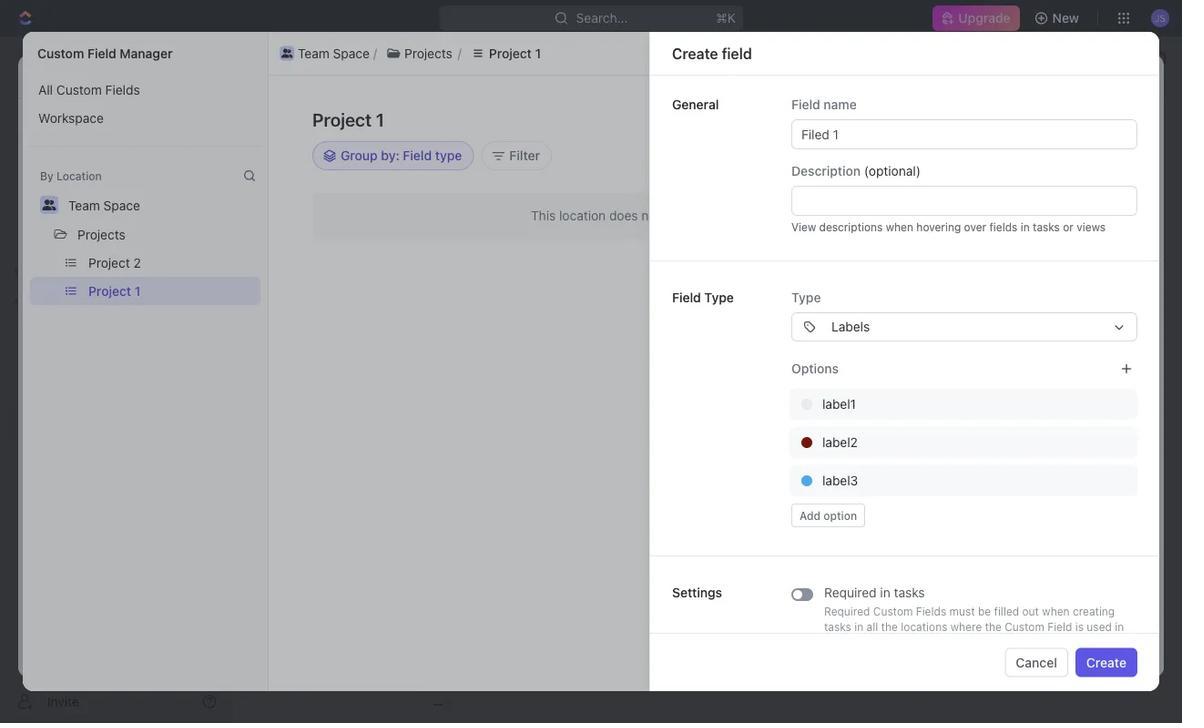 Task type: describe. For each thing, give the bounding box(es) containing it.
1 the from the left
[[882, 621, 898, 634]]

add task button
[[1040, 110, 1117, 139]]

custom up "all"
[[874, 606, 913, 618]]

2 horizontal spatial project 2
[[463, 51, 517, 66]]

options
[[792, 361, 839, 376]]

1 vertical spatial team space
[[120, 69, 192, 84]]

team space, , element
[[95, 67, 113, 86]]

1 vertical spatial project 2
[[276, 109, 384, 139]]

1 option name... text field from the top
[[823, 390, 1100, 419]]

this
[[531, 208, 556, 223]]

space inside list
[[333, 46, 370, 61]]

one
[[871, 210, 890, 222]]

field type
[[673, 290, 734, 305]]

dashboards link
[[7, 181, 224, 211]]

add task
[[1051, 117, 1106, 132]]

cancel button
[[1006, 648, 1069, 678]]

created
[[830, 70, 871, 83]]

items
[[295, 362, 332, 379]]

list containing team space
[[276, 42, 1124, 64]]

all
[[38, 82, 53, 97]]

field down any
[[673, 290, 701, 305]]

all
[[867, 621, 879, 634]]

1 horizontal spatial tasks
[[894, 586, 925, 601]]

assigned to
[[285, 218, 356, 233]]

manager
[[120, 46, 173, 61]]

add for add description
[[116, 297, 139, 312]]

share button
[[932, 62, 989, 91]]

workspace
[[38, 110, 104, 125]]

open
[[934, 218, 965, 231]]

team up the / project 2
[[266, 51, 298, 66]]

out
[[1023, 606, 1040, 618]]

team space /
[[266, 51, 350, 66]]

status
[[834, 218, 865, 231]]

type button
[[792, 290, 1138, 342]]

sidebar navigation
[[0, 36, 232, 724]]

fields inside button
[[105, 82, 140, 97]]

action
[[248, 362, 291, 379]]

any
[[696, 208, 716, 223]]

required in tasks required custom fields must be filled out when creating tasks in all the locations where the custom field is used in your workspace.
[[825, 586, 1125, 649]]

task
[[1079, 117, 1106, 132]]

#8678g9yju
[[934, 174, 997, 187]]

don't
[[764, 189, 792, 201]]

field inside required in tasks required custom fields must be filled out when creating tasks in all the locations where the custom field is used in your workspace.
[[1048, 621, 1073, 634]]

custom field manager
[[37, 46, 173, 61]]

list
[[369, 169, 391, 184]]

custom inside button
[[56, 82, 102, 97]]

2 inside "project 2" link
[[509, 51, 517, 66]]

description (optional)
[[792, 164, 921, 179]]

not
[[642, 208, 661, 223]]

create for field
[[673, 45, 719, 62]]

create button
[[1076, 648, 1138, 678]]

create one button
[[811, 205, 898, 227]]

search button
[[870, 164, 942, 190]]

0 horizontal spatial field
[[722, 45, 752, 62]]

in left "all"
[[855, 621, 864, 634]]

#8678g9yju (you don't have access)
[[764, 174, 1023, 201]]

field name
[[792, 97, 857, 112]]

or
[[1064, 221, 1074, 233]]

create for new
[[1008, 112, 1048, 127]]

project 2 button
[[80, 249, 261, 277]]

home
[[44, 95, 79, 110]]

list link
[[366, 164, 391, 190]]

favorites
[[15, 265, 63, 278]]

created on nov 17
[[830, 70, 925, 83]]

description
[[792, 164, 861, 179]]

0 horizontal spatial project 2 link
[[277, 69, 330, 84]]

general
[[673, 97, 719, 112]]

0 vertical spatial projects button
[[377, 42, 462, 64]]

assigned
[[285, 218, 341, 233]]

table
[[513, 169, 545, 184]]

in up workspace.
[[881, 586, 891, 601]]

Edit task name text field
[[80, 158, 664, 192]]

this location does not have any custom fields
[[531, 208, 804, 223]]

invite
[[47, 694, 79, 709]]

space down manager
[[155, 69, 192, 84]]

field for create new field
[[1080, 112, 1106, 127]]

calendar
[[425, 169, 479, 184]]

by
[[875, 174, 887, 187]]

add description button
[[87, 290, 658, 319]]

projects link
[[353, 47, 429, 69]]

team up status
[[68, 198, 100, 213]]

board link
[[296, 164, 336, 190]]

be
[[979, 606, 992, 618]]

all custom fields
[[38, 82, 140, 97]]

team down manager
[[120, 69, 152, 84]]

created
[[786, 174, 825, 187]]

2 inside the project 2 button
[[134, 255, 141, 270]]

on
[[874, 70, 887, 83]]

add existing field button
[[865, 105, 991, 134]]

user group image
[[281, 49, 293, 58]]

0 vertical spatial team space button
[[276, 42, 374, 64]]

/ for / project 2
[[266, 69, 270, 84]]

add for add task
[[1051, 117, 1075, 132]]

1 horizontal spatial /
[[346, 51, 350, 66]]

new
[[1052, 112, 1077, 127]]

fields
[[990, 221, 1018, 233]]

fields inside required in tasks required custom fields must be filled out when creating tasks in all the locations where the custom field is used in your workspace.
[[917, 606, 947, 618]]

17
[[913, 70, 925, 83]]

upgrade
[[959, 10, 1011, 26]]

view descriptions when hovering over fields in tasks or views
[[792, 221, 1106, 233]]

in right fields
[[1021, 221, 1030, 233]]

location
[[57, 170, 102, 182]]

/ for /
[[432, 51, 436, 66]]

type inside dropdown button
[[792, 290, 821, 305]]

task sidebar navigation tab list
[[1117, 110, 1157, 217]]

this
[[828, 174, 847, 187]]

description
[[143, 297, 209, 312]]

custom up all
[[37, 46, 84, 61]]

does
[[610, 208, 638, 223]]

1 horizontal spatial fields
[[769, 208, 804, 223]]

0 vertical spatial project 1 button
[[462, 42, 551, 64]]

descriptions
[[820, 221, 883, 233]]

nov
[[890, 70, 910, 83]]

2 vertical spatial tasks
[[825, 621, 852, 634]]

access)
[[824, 189, 865, 201]]

custom down out
[[1005, 621, 1045, 634]]

send
[[1048, 637, 1079, 652]]

new
[[1053, 10, 1080, 26]]

8 for changed status from
[[1048, 218, 1055, 231]]



Task type: locate. For each thing, give the bounding box(es) containing it.
space
[[333, 46, 370, 61], [301, 51, 338, 66], [155, 69, 192, 84], [104, 198, 140, 213]]

mins
[[1058, 174, 1083, 187], [1058, 218, 1083, 231]]

2 option name... text field from the top
[[823, 428, 1100, 457]]

the down be
[[986, 621, 1002, 634]]

activity
[[749, 118, 812, 139], [1120, 143, 1155, 154]]

1 vertical spatial 8 mins
[[1048, 218, 1083, 231]]

None text field
[[792, 186, 1138, 216]]

1 vertical spatial 8
[[1048, 218, 1055, 231]]

1 type from the left
[[705, 290, 734, 305]]

projects
[[405, 46, 453, 61], [376, 51, 424, 66], [77, 227, 126, 242]]

1 mins from the top
[[1058, 174, 1083, 187]]

1 horizontal spatial projects button
[[377, 42, 462, 64]]

add for add existing field
[[876, 112, 900, 127]]

2 vertical spatial fields
[[917, 606, 947, 618]]

2 horizontal spatial field
[[1080, 112, 1106, 127]]

to left open
[[909, 218, 923, 231]]

2 mins from the top
[[1058, 218, 1083, 231]]

2 required from the top
[[825, 606, 871, 618]]

custom right any
[[720, 208, 765, 223]]

Search tasks... text field
[[956, 207, 1138, 235]]

8 mins right fields
[[1048, 218, 1083, 231]]

required
[[825, 586, 877, 601], [825, 606, 871, 618]]

space up status
[[104, 198, 140, 213]]

0 vertical spatial activity
[[749, 118, 812, 139]]

inbox
[[44, 126, 76, 141]]

changed
[[786, 218, 830, 231]]

board
[[300, 169, 336, 184]]

to inside task sidebar content 'section'
[[909, 218, 923, 231]]

hovering
[[917, 221, 962, 233]]

custom up workspace
[[56, 82, 102, 97]]

2 vertical spatial project 1
[[88, 283, 141, 298]]

/ left the projects link
[[346, 51, 350, 66]]

have down created
[[795, 189, 821, 201]]

new button
[[1028, 4, 1091, 33]]

0 horizontal spatial projects button
[[69, 220, 134, 249]]

1 vertical spatial team space button
[[60, 190, 148, 220]]

when inside required in tasks required custom fields must be filled out when creating tasks in all the locations where the custom field is used in your workspace.
[[1043, 606, 1070, 618]]

must
[[950, 606, 976, 618]]

docs
[[44, 157, 74, 172]]

8
[[1048, 174, 1055, 187], [1048, 218, 1055, 231]]

2 8 from the top
[[1048, 218, 1055, 231]]

1 vertical spatial required
[[825, 606, 871, 618]]

list containing project 2
[[23, 249, 268, 305]]

0 horizontal spatial project 1
[[88, 283, 141, 298]]

create inside "button"
[[1008, 112, 1048, 127]]

1 horizontal spatial activity
[[1120, 143, 1155, 154]]

0 vertical spatial mins
[[1058, 174, 1083, 187]]

projects button
[[377, 42, 462, 64], [69, 220, 134, 249]]

creating
[[1073, 606, 1116, 618]]

list
[[276, 42, 1124, 64], [23, 76, 268, 132], [23, 249, 268, 305]]

create new field
[[1008, 112, 1106, 127]]

0 horizontal spatial team space button
[[60, 190, 148, 220]]

0 horizontal spatial type
[[705, 290, 734, 305]]

1 vertical spatial tasks
[[894, 586, 925, 601]]

field left name
[[792, 97, 821, 112]]

8 for created this task by copying
[[1048, 174, 1055, 187]]

1 horizontal spatial to
[[909, 218, 923, 231]]

8 left or
[[1048, 218, 1055, 231]]

field inside button
[[954, 112, 980, 127]]

to right assigned
[[344, 218, 356, 233]]

1 horizontal spatial project 2 link
[[440, 47, 521, 69]]

2 vertical spatial 1
[[135, 283, 141, 298]]

field up send
[[1048, 621, 1073, 634]]

team space down manager
[[120, 69, 192, 84]]

team
[[298, 46, 330, 61], [266, 51, 298, 66], [120, 69, 152, 84], [68, 198, 100, 213]]

0 vertical spatial 1
[[535, 46, 541, 61]]

custom
[[37, 46, 84, 61], [56, 82, 102, 97], [720, 208, 765, 223], [874, 606, 913, 618], [1005, 621, 1045, 634]]

0 horizontal spatial fields
[[105, 82, 140, 97]]

status
[[86, 218, 125, 233]]

have right 'not'
[[665, 208, 692, 223]]

mins up or
[[1058, 174, 1083, 187]]

cancel
[[1016, 655, 1058, 670]]

field
[[87, 46, 116, 61], [792, 97, 821, 112], [673, 290, 701, 305], [1048, 621, 1073, 634]]

type down the view
[[792, 290, 821, 305]]

2 horizontal spatial project 1
[[489, 46, 541, 61]]

the right "all"
[[882, 621, 898, 634]]

0 horizontal spatial project 2
[[88, 255, 141, 270]]

0 vertical spatial required
[[825, 586, 877, 601]]

1 horizontal spatial project 1 button
[[462, 42, 551, 64]]

0 horizontal spatial to
[[344, 218, 356, 233]]

Option name... text field
[[823, 390, 1100, 419], [823, 428, 1100, 457]]

2 the from the left
[[986, 621, 1002, 634]]

0 vertical spatial 8 mins
[[1048, 174, 1083, 187]]

tasks up your
[[825, 621, 852, 634]]

over
[[965, 221, 987, 233]]

field inside "button"
[[1080, 112, 1106, 127]]

team inside list
[[298, 46, 330, 61]]

8 mins for created this task by copying
[[1048, 174, 1083, 187]]

8 right the (you at the right of the page
[[1048, 174, 1055, 187]]

home link
[[7, 88, 224, 118]]

1 horizontal spatial team space link
[[243, 47, 343, 69]]

0 vertical spatial list
[[276, 42, 1124, 64]]

upgrade link
[[933, 5, 1020, 31]]

mins for created this task by copying
[[1058, 174, 1083, 187]]

changed status from
[[783, 218, 895, 231]]

1 horizontal spatial project 2
[[276, 109, 384, 139]]

field up team space, , element
[[87, 46, 116, 61]]

your
[[825, 637, 847, 649]]

1 vertical spatial fields
[[769, 208, 804, 223]]

8 mins up search tasks... text box
[[1048, 174, 1083, 187]]

created this task by copying
[[783, 174, 934, 187]]

create
[[673, 45, 719, 62], [1008, 112, 1048, 127], [833, 210, 868, 222], [1087, 655, 1127, 670]]

field for add existing field
[[954, 112, 980, 127]]

view
[[792, 221, 817, 233]]

project 2 link down team space /
[[277, 69, 330, 84]]

list containing all custom fields
[[23, 76, 268, 132]]

type down any
[[705, 290, 734, 305]]

0 vertical spatial option name... text field
[[823, 390, 1100, 419]]

team space up status
[[68, 198, 140, 213]]

tasks left or
[[1033, 221, 1061, 233]]

⌘k
[[716, 10, 736, 26]]

inbox link
[[7, 119, 224, 149]]

dashboards
[[44, 188, 114, 203]]

have inside the #8678g9yju (you don't have access)
[[795, 189, 821, 201]]

1 vertical spatial option name... text field
[[823, 428, 1100, 457]]

when left the "hovering"
[[886, 221, 914, 233]]

0 horizontal spatial the
[[882, 621, 898, 634]]

task sidebar content section
[[726, 99, 1109, 678]]

add description
[[116, 297, 209, 312]]

project 2 link right the projects link
[[440, 47, 521, 69]]

action items
[[248, 362, 332, 379]]

create for one
[[833, 210, 868, 222]]

spaces
[[15, 296, 53, 309]]

team space button
[[276, 42, 374, 64], [60, 190, 148, 220]]

settings
[[673, 586, 723, 601]]

name
[[824, 97, 857, 112]]

8 mins
[[1048, 174, 1083, 187], [1048, 218, 1083, 231]]

copying
[[890, 174, 931, 187]]

1 vertical spatial 1
[[376, 108, 385, 130]]

1 vertical spatial activity
[[1120, 143, 1155, 154]]

team space
[[298, 46, 370, 61], [120, 69, 192, 84], [68, 198, 140, 213]]

Type text field
[[832, 313, 1105, 341]]

2 vertical spatial list
[[23, 249, 268, 305]]

1 vertical spatial projects button
[[69, 220, 134, 249]]

1 vertical spatial when
[[1043, 606, 1070, 618]]

Enter name... text field
[[792, 119, 1138, 149]]

1 vertical spatial mins
[[1058, 218, 1083, 231]]

1 vertical spatial project 1
[[313, 108, 385, 130]]

2 horizontal spatial /
[[432, 51, 436, 66]]

1 vertical spatial have
[[665, 208, 692, 223]]

workspace.
[[851, 637, 911, 649]]

project 2 inside button
[[88, 255, 141, 270]]

project 1 button inside list
[[80, 277, 261, 305]]

(you
[[1000, 174, 1023, 187]]

8 mins for changed status from
[[1048, 218, 1083, 231]]

location
[[560, 208, 606, 223]]

calendar link
[[421, 164, 479, 190]]

1 vertical spatial list
[[23, 76, 268, 132]]

0 horizontal spatial when
[[886, 221, 914, 233]]

docs link
[[7, 150, 224, 180]]

0 horizontal spatial project 1 button
[[80, 277, 261, 305]]

0 vertical spatial 8
[[1048, 174, 1055, 187]]

by location
[[40, 170, 102, 182]]

add for add option
[[800, 509, 821, 522]]

activity inside task sidebar content 'section'
[[749, 118, 812, 139]]

project inside button
[[88, 255, 130, 270]]

0 horizontal spatial /
[[266, 69, 270, 84]]

used
[[1087, 621, 1113, 634]]

1 vertical spatial project 1 button
[[80, 277, 261, 305]]

1 8 from the top
[[1048, 174, 1055, 187]]

1 horizontal spatial have
[[795, 189, 821, 201]]

add inside add existing field button
[[876, 112, 900, 127]]

where
[[951, 621, 983, 634]]

field right new
[[1080, 112, 1106, 127]]

(optional)
[[865, 164, 921, 179]]

1 horizontal spatial team space button
[[276, 42, 374, 64]]

Option name... text field
[[823, 467, 1100, 496]]

1 horizontal spatial field
[[954, 112, 980, 127]]

0 horizontal spatial activity
[[749, 118, 812, 139]]

0 vertical spatial project 2
[[463, 51, 517, 66]]

add existing field
[[876, 112, 980, 127]]

2 to from the left
[[344, 218, 356, 233]]

1 horizontal spatial project 1
[[313, 108, 385, 130]]

2 8 mins from the top
[[1048, 218, 1083, 231]]

add option
[[800, 509, 858, 522]]

team space button up the / project 2
[[276, 42, 374, 64]]

2 horizontal spatial 1
[[535, 46, 541, 61]]

1 8 mins from the top
[[1048, 174, 1083, 187]]

/ right the projects link
[[432, 51, 436, 66]]

2 type from the left
[[792, 290, 821, 305]]

0 vertical spatial team space
[[298, 46, 370, 61]]

user group image
[[19, 357, 32, 368]]

action items button
[[240, 354, 340, 387]]

/ down team space /
[[266, 69, 270, 84]]

1 required from the top
[[825, 586, 877, 601]]

type
[[705, 290, 734, 305], [792, 290, 821, 305]]

fields down the don't
[[769, 208, 804, 223]]

2 vertical spatial project 2
[[88, 255, 141, 270]]

0 vertical spatial when
[[886, 221, 914, 233]]

1 horizontal spatial when
[[1043, 606, 1070, 618]]

2 horizontal spatial tasks
[[1033, 221, 1061, 233]]

search
[[894, 169, 936, 184]]

task
[[850, 174, 872, 187]]

team right user group image at the top of page
[[298, 46, 330, 61]]

mins for changed status from
[[1058, 218, 1083, 231]]

0 vertical spatial tasks
[[1033, 221, 1061, 233]]

project 1
[[489, 46, 541, 61], [313, 108, 385, 130], [88, 283, 141, 298]]

workspace button
[[30, 104, 261, 132]]

create one
[[833, 210, 890, 222]]

project
[[489, 46, 532, 61], [463, 51, 506, 66], [277, 69, 319, 84], [313, 108, 372, 130], [276, 109, 358, 139], [88, 255, 130, 270], [88, 283, 131, 298]]

tree
[[7, 317, 224, 563]]

2 horizontal spatial fields
[[917, 606, 947, 618]]

locations
[[902, 621, 948, 634]]

in right "used"
[[1116, 621, 1125, 634]]

0 horizontal spatial team space link
[[120, 69, 192, 84]]

2 vertical spatial team space
[[68, 198, 140, 213]]

fields up "workspace" button
[[105, 82, 140, 97]]

tasks
[[1033, 221, 1061, 233], [894, 586, 925, 601], [825, 621, 852, 634]]

when right out
[[1043, 606, 1070, 618]]

fields up locations
[[917, 606, 947, 618]]

option
[[824, 509, 858, 522]]

tree inside sidebar navigation
[[7, 317, 224, 563]]

tasks up locations
[[894, 586, 925, 601]]

1 horizontal spatial type
[[792, 290, 821, 305]]

team space button down location
[[60, 190, 148, 220]]

1 to from the left
[[909, 218, 923, 231]]

1 horizontal spatial 1
[[376, 108, 385, 130]]

all custom fields button
[[30, 76, 261, 104]]

0 vertical spatial project 1
[[489, 46, 541, 61]]

add
[[876, 112, 900, 127], [1051, 117, 1075, 132], [116, 297, 139, 312], [800, 509, 821, 522]]

0 vertical spatial have
[[795, 189, 821, 201]]

search...
[[576, 10, 628, 26]]

table link
[[509, 164, 545, 190]]

0 horizontal spatial have
[[665, 208, 692, 223]]

0 vertical spatial fields
[[105, 82, 140, 97]]

add inside add description button
[[116, 297, 139, 312]]

field right existing
[[954, 112, 980, 127]]

field down ⌘k
[[722, 45, 752, 62]]

activity inside task sidebar navigation tab list
[[1120, 143, 1155, 154]]

0 horizontal spatial tasks
[[825, 621, 852, 634]]

add inside the add task button
[[1051, 117, 1075, 132]]

space right user group image at the top of page
[[333, 46, 370, 61]]

space up the / project 2
[[301, 51, 338, 66]]

1 horizontal spatial the
[[986, 621, 1002, 634]]

team space up the / project 2
[[298, 46, 370, 61]]

is
[[1076, 621, 1084, 634]]

have
[[795, 189, 821, 201], [665, 208, 692, 223]]

/
[[346, 51, 350, 66], [432, 51, 436, 66], [266, 69, 270, 84]]

views
[[1077, 221, 1106, 233]]

0 horizontal spatial 1
[[135, 283, 141, 298]]

mins right fields
[[1058, 218, 1083, 231]]



Task type: vqa. For each thing, say whether or not it's contained in the screenshot.
alert
no



